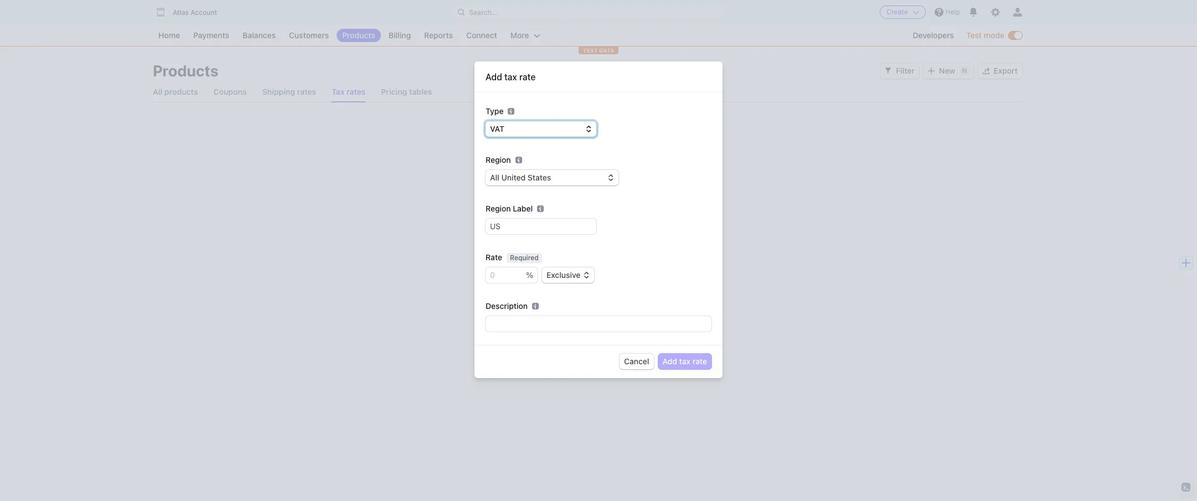 Task type: locate. For each thing, give the bounding box(es) containing it.
2 horizontal spatial add
[[663, 357, 678, 366]]

1 vertical spatial products
[[153, 61, 219, 80]]

0 horizontal spatial products
[[153, 61, 219, 80]]

1 horizontal spatial products
[[342, 30, 376, 40]]

products up products
[[153, 61, 219, 80]]

n
[[963, 66, 968, 75]]

2 svg image from the left
[[929, 68, 935, 74]]

2 vertical spatial stripe
[[510, 278, 531, 287]]

rate
[[520, 72, 536, 82], [658, 316, 673, 325], [693, 357, 708, 366]]

1 horizontal spatial rate
[[658, 316, 673, 325]]

1 vertical spatial add
[[605, 316, 620, 325]]

test
[[628, 316, 643, 325]]

pricing tables
[[381, 87, 432, 96]]

cancel button
[[620, 354, 654, 370]]

0 horizontal spatial rate
[[520, 72, 536, 82]]

tax inside tax rates link
[[332, 87, 345, 96]]

1 svg image from the left
[[886, 68, 892, 74]]

all
[[153, 87, 163, 96], [490, 173, 500, 182]]

add inside button
[[663, 357, 678, 366]]

region for region
[[486, 155, 511, 165]]

0 text field
[[486, 268, 526, 283]]

required
[[510, 254, 539, 262]]

coupons
[[214, 87, 247, 96]]

add tax rate right cancel
[[663, 357, 708, 366]]

add tax rate up type
[[486, 72, 536, 82]]

add up type
[[486, 72, 502, 82]]

enabled.
[[477, 278, 508, 287]]

all united states button
[[486, 170, 619, 186]]

tax down more
[[505, 72, 517, 82]]

0 horizontal spatial svg image
[[886, 68, 892, 74]]

products left 'billing'
[[342, 30, 376, 40]]

1 vertical spatial stripe
[[654, 267, 675, 276]]

is
[[691, 267, 697, 276]]

tax
[[505, 72, 517, 82], [567, 267, 578, 276], [515, 289, 526, 298], [538, 316, 549, 325], [645, 316, 656, 325], [680, 357, 691, 366]]

tax inside add tax rate button
[[680, 357, 691, 366]]

2 vertical spatial rate
[[693, 357, 708, 366]]

once
[[634, 267, 652, 276]]

svg image
[[886, 68, 892, 74], [929, 68, 935, 74], [983, 68, 990, 74]]

tax right the 'of'
[[515, 289, 526, 298]]

all inside tab list
[[153, 87, 163, 96]]

your
[[520, 316, 536, 325]]

payments
[[193, 30, 229, 40]]

add
[[486, 72, 502, 82], [605, 316, 620, 325], [663, 357, 678, 366]]

1 region from the top
[[486, 155, 511, 165]]

description
[[486, 301, 528, 311]]

search…
[[469, 8, 498, 16]]

of
[[506, 289, 513, 298]]

tax
[[332, 87, 345, 96], [600, 250, 618, 262], [677, 267, 689, 276], [533, 278, 546, 287]]

3 svg image from the left
[[983, 68, 990, 74]]

add left a
[[605, 316, 620, 325]]

all united states
[[490, 173, 551, 182]]

shipping rates
[[262, 87, 316, 96]]

all left products
[[153, 87, 163, 96]]

1 vertical spatial add tax rate
[[663, 357, 708, 366]]

2 horizontal spatial stripe
[[654, 267, 675, 276]]

0 horizontal spatial all
[[153, 87, 163, 96]]

region up united at the top
[[486, 155, 511, 165]]

svg image left the filter
[[886, 68, 892, 74]]

all inside popup button
[[490, 173, 500, 182]]

products link
[[337, 29, 381, 42]]

atlas
[[173, 8, 189, 17]]

states
[[528, 173, 551, 182]]

connect link
[[461, 29, 503, 42]]

0 horizontal spatial add tax rate
[[486, 72, 536, 82]]

rates for tax rates
[[347, 87, 366, 96]]

stripe up right
[[654, 267, 675, 276]]

2 region from the top
[[486, 204, 511, 213]]

% button
[[526, 268, 538, 283]]

add right cancel
[[663, 357, 678, 366]]

2 horizontal spatial rate
[[693, 357, 708, 366]]

automatically.
[[528, 289, 578, 298]]

0 horizontal spatial stripe
[[510, 278, 531, 287]]

a
[[622, 316, 626, 325]]

export
[[994, 66, 1018, 75]]

%
[[526, 270, 534, 280]]

1 vertical spatial all
[[490, 173, 500, 182]]

0 vertical spatial region
[[486, 155, 511, 165]]

balances
[[243, 30, 276, 40]]

0 vertical spatial add
[[486, 72, 502, 82]]

rates
[[297, 87, 316, 96], [347, 87, 366, 96], [580, 267, 598, 276]]

Search… search field
[[452, 5, 724, 19]]

1 vertical spatial rate
[[658, 316, 673, 325]]

tab list
[[153, 82, 1023, 102]]

test data
[[583, 47, 615, 54]]

1 vertical spatial region
[[486, 204, 511, 213]]

1 horizontal spatial add
[[605, 316, 620, 325]]

tax rates
[[332, 87, 366, 96]]

amount
[[477, 289, 504, 298]]

reports link
[[419, 29, 459, 42]]

stripe up determine
[[566, 250, 597, 262]]

2 horizontal spatial svg image
[[983, 68, 990, 74]]

export button
[[979, 63, 1023, 79]]

tax right "your" on the left bottom of page
[[538, 316, 549, 325]]

1 horizontal spatial all
[[490, 173, 500, 182]]

1 horizontal spatial svg image
[[929, 68, 935, 74]]

2 horizontal spatial rates
[[580, 267, 598, 276]]

1 horizontal spatial rates
[[347, 87, 366, 96]]

0 horizontal spatial rates
[[297, 87, 316, 96]]

tax right shipping rates
[[332, 87, 345, 96]]

0 vertical spatial all
[[153, 87, 163, 96]]

pricing tables link
[[381, 82, 432, 102]]

add a test tax rate button
[[590, 313, 677, 328]]

rate inside button
[[693, 357, 708, 366]]

region label
[[486, 204, 533, 213]]

atlas account button
[[153, 4, 228, 20]]

stripe down need
[[510, 278, 531, 287]]

1 horizontal spatial add tax rate
[[663, 357, 708, 366]]

2 vertical spatial add
[[663, 357, 678, 366]]

rates left pricing
[[347, 87, 366, 96]]

0 vertical spatial stripe
[[566, 250, 597, 262]]

label
[[513, 204, 533, 213]]

svg image left "export"
[[983, 68, 990, 74]]

test
[[583, 47, 598, 54]]

need
[[513, 267, 531, 276]]

stripe
[[566, 250, 597, 262], [654, 267, 675, 276], [510, 278, 531, 287]]

create button
[[881, 6, 926, 19]]

svg image inside export "popup button"
[[983, 68, 990, 74]]

configure
[[481, 316, 518, 325]]

svg image inside 'filter' popup button
[[886, 68, 892, 74]]

rates right shipping
[[297, 87, 316, 96]]

cancel
[[624, 357, 650, 366]]

add inside button
[[605, 316, 620, 325]]

home link
[[153, 29, 186, 42]]

tax left is
[[677, 267, 689, 276]]

region left label
[[486, 204, 511, 213]]

tax right cancel
[[680, 357, 691, 366]]

filter
[[897, 66, 915, 75]]

add for add tax rate button
[[663, 357, 678, 366]]

tax right test
[[645, 316, 656, 325]]

billing
[[389, 30, 411, 40]]

0 vertical spatial products
[[342, 30, 376, 40]]

add tax rate
[[486, 72, 536, 82], [663, 357, 708, 366]]

products
[[342, 30, 376, 40], [153, 61, 219, 80]]

svg image left new
[[929, 68, 935, 74]]

all left united at the top
[[490, 173, 500, 182]]

you've activated stripe tax you don't need to create tax rates manually once stripe tax is enabled. stripe tax will determine and calculate the right amount of tax automatically.
[[477, 250, 697, 298]]

rates up determine
[[580, 267, 598, 276]]



Task type: vqa. For each thing, say whether or not it's contained in the screenshot.
rates
yes



Task type: describe. For each thing, give the bounding box(es) containing it.
and
[[600, 278, 613, 287]]

don't
[[492, 267, 511, 276]]

tab list containing all products
[[153, 82, 1023, 102]]

to
[[533, 267, 540, 276]]

Region Label text field
[[486, 219, 597, 234]]

shipping
[[262, 87, 295, 96]]

test mode
[[967, 30, 1005, 40]]

customers
[[289, 30, 329, 40]]

balances link
[[237, 29, 281, 42]]

determine
[[561, 278, 598, 287]]

rates inside you've activated stripe tax you don't need to create tax rates manually once stripe tax is enabled. stripe tax will determine and calculate the right amount of tax automatically.
[[580, 267, 598, 276]]

settings
[[551, 316, 581, 325]]

tax rates link
[[332, 82, 366, 102]]

create
[[542, 267, 565, 276]]

manually
[[600, 267, 632, 276]]

data
[[599, 47, 615, 54]]

Description text field
[[486, 316, 712, 332]]

billing link
[[383, 29, 417, 42]]

new
[[940, 66, 956, 75]]

account
[[191, 8, 217, 17]]

will
[[548, 278, 559, 287]]

0 vertical spatial rate
[[520, 72, 536, 82]]

calculate
[[615, 278, 647, 287]]

coupons link
[[214, 82, 247, 102]]

products
[[164, 87, 198, 96]]

add tax rate button
[[658, 354, 712, 370]]

notifications image
[[970, 8, 978, 17]]

right
[[663, 278, 680, 287]]

tables
[[409, 87, 432, 96]]

all for all products
[[153, 87, 163, 96]]

tax up manually
[[600, 250, 618, 262]]

payments link
[[188, 29, 235, 42]]

atlas account
[[173, 8, 217, 17]]

tax down the to
[[533, 278, 546, 287]]

activated
[[514, 250, 563, 262]]

configure your tax settings
[[481, 316, 581, 325]]

svg image for filter
[[886, 68, 892, 74]]

filter button
[[881, 63, 920, 79]]

more
[[511, 30, 529, 40]]

united
[[502, 173, 526, 182]]

add a test tax rate
[[605, 316, 673, 325]]

rates for shipping rates
[[297, 87, 316, 96]]

test
[[967, 30, 982, 40]]

0 vertical spatial add tax rate
[[486, 72, 536, 82]]

all products link
[[153, 82, 198, 102]]

all for all united states
[[490, 173, 500, 182]]

you
[[477, 267, 490, 276]]

svg image for export
[[983, 68, 990, 74]]

all products
[[153, 87, 198, 96]]

products inside products link
[[342, 30, 376, 40]]

pricing
[[381, 87, 407, 96]]

rate
[[486, 253, 503, 262]]

0 horizontal spatial add
[[486, 72, 502, 82]]

add tax rate inside button
[[663, 357, 708, 366]]

more button
[[505, 29, 546, 42]]

home
[[158, 30, 180, 40]]

customers link
[[284, 29, 335, 42]]

configure your tax settings link
[[477, 313, 585, 328]]

shipping rates link
[[262, 82, 316, 102]]

connect
[[466, 30, 497, 40]]

type
[[486, 106, 504, 116]]

tax inside add a test tax rate button
[[645, 316, 656, 325]]

add for add a test tax rate button
[[605, 316, 620, 325]]

tax up determine
[[567, 267, 578, 276]]

the
[[649, 278, 661, 287]]

you've
[[477, 250, 512, 262]]

1 horizontal spatial stripe
[[566, 250, 597, 262]]

mode
[[984, 30, 1005, 40]]

region for region label
[[486, 204, 511, 213]]

reports
[[424, 30, 453, 40]]

developers
[[913, 30, 955, 40]]

rate inside button
[[658, 316, 673, 325]]

developers link
[[908, 29, 960, 42]]

create
[[887, 8, 909, 16]]

tax inside configure your tax settings link
[[538, 316, 549, 325]]



